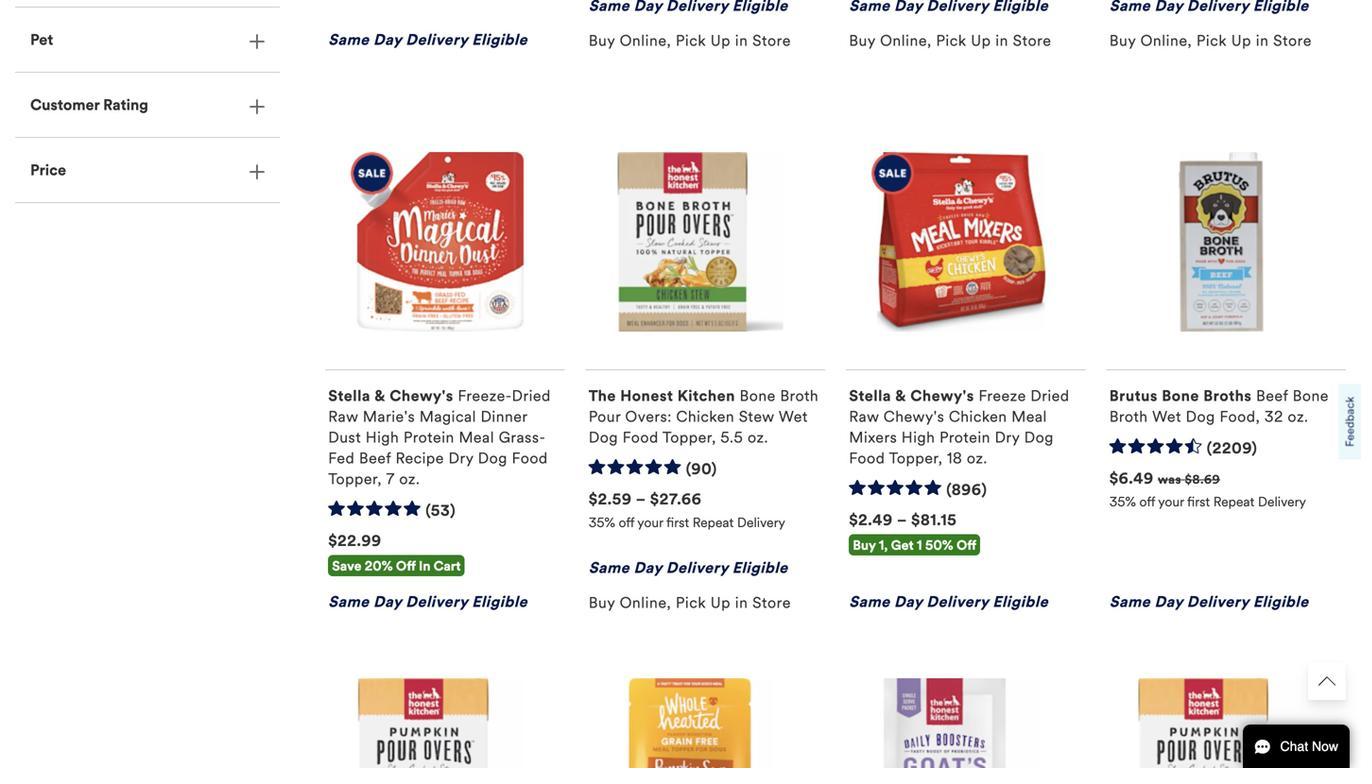 Task type: locate. For each thing, give the bounding box(es) containing it.
1 vertical spatial plus icon 2 image
[[250, 99, 265, 114]]

1 vertical spatial plus icon 2 button
[[15, 138, 280, 203]]

plus icon 2 image for 2nd plus icon 2 dropdown button from the bottom
[[250, 34, 265, 49]]

plus icon 2 button down the rating on the top left of page
[[15, 138, 280, 203]]

plus icon 2 button up the rating on the top left of page
[[15, 8, 280, 72]]

styled arrow button link
[[1308, 663, 1346, 701]]

1 plus icon 2 image from the top
[[250, 34, 265, 49]]

scroll to top image
[[1319, 673, 1336, 690]]

3 plus icon 2 image from the top
[[250, 164, 265, 179]]

customer rating
[[30, 95, 148, 114]]

2 vertical spatial plus icon 2 image
[[250, 164, 265, 179]]

0 vertical spatial plus icon 2 image
[[250, 34, 265, 49]]

0 vertical spatial plus icon 2 button
[[15, 8, 280, 72]]

plus icon 2 button
[[15, 8, 280, 72], [15, 138, 280, 203]]

plus icon 2 image
[[250, 34, 265, 49], [250, 99, 265, 114], [250, 164, 265, 179]]



Task type: vqa. For each thing, say whether or not it's contained in the screenshot.
leftmost beef
no



Task type: describe. For each thing, give the bounding box(es) containing it.
2 plus icon 2 button from the top
[[15, 138, 280, 203]]

rating
[[103, 95, 148, 114]]

customer
[[30, 95, 100, 114]]

1 plus icon 2 button from the top
[[15, 8, 280, 72]]

plus icon 2 image for first plus icon 2 dropdown button from the bottom
[[250, 164, 265, 179]]

2 plus icon 2 image from the top
[[250, 99, 265, 114]]



